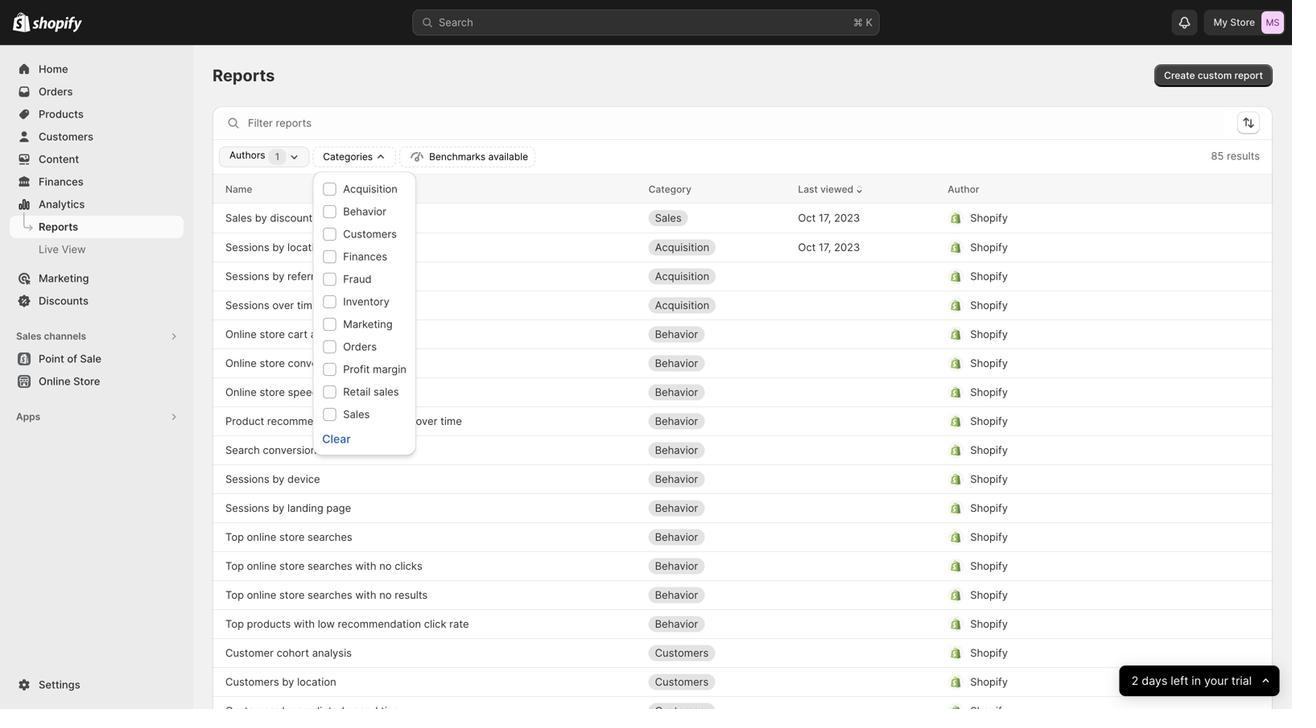 Task type: vqa. For each thing, say whether or not it's contained in the screenshot.


Task type: locate. For each thing, give the bounding box(es) containing it.
1 vertical spatial oct 17, 2023
[[798, 241, 860, 254]]

9 behavior cell from the top
[[649, 554, 785, 579]]

products link
[[10, 103, 184, 126]]

acquisition cell
[[649, 235, 785, 261], [649, 264, 785, 290], [649, 293, 785, 318]]

sessions down sessions by referrer link
[[225, 299, 270, 312]]

3 searches from the top
[[308, 589, 352, 602]]

home
[[39, 63, 68, 75]]

3 online from the top
[[247, 589, 277, 602]]

12 shopify from the top
[[971, 531, 1008, 544]]

acquisition cell for sessions by referrer
[[649, 264, 785, 290]]

row containing sessions by device
[[213, 465, 1273, 494]]

sessions
[[225, 241, 270, 254], [225, 270, 270, 283], [225, 299, 270, 312], [225, 473, 270, 486], [225, 502, 270, 515]]

4 behavior cell from the top
[[649, 409, 785, 434]]

viewed
[[821, 183, 854, 195]]

4 shopify cell from the top
[[948, 293, 1222, 318]]

with inside "link"
[[355, 589, 377, 602]]

2 no from the top
[[379, 589, 392, 602]]

analysis
[[311, 328, 350, 341], [312, 647, 352, 660]]

oct
[[798, 212, 816, 224], [798, 241, 816, 254]]

8 shopify from the top
[[971, 415, 1008, 428]]

time
[[297, 299, 319, 312], [369, 357, 391, 370], [441, 415, 462, 428], [350, 444, 371, 457]]

sessions for sessions over time
[[225, 299, 270, 312]]

behavior cell for online store speed
[[649, 380, 785, 405]]

1 vertical spatial customers cell
[[649, 670, 785, 695]]

17,
[[819, 212, 831, 224], [819, 241, 831, 254]]

searches up top online store searches with no clicks on the left bottom
[[308, 531, 352, 544]]

sales channels
[[16, 331, 86, 342]]

10 row from the top
[[213, 436, 1273, 465]]

results right 85
[[1227, 150, 1260, 162]]

0 vertical spatial oct
[[798, 212, 816, 224]]

location down cohort on the bottom
[[297, 676, 336, 689]]

13 shopify cell from the top
[[948, 554, 1222, 579]]

behavior cell for top products with low recommendation click rate
[[649, 612, 785, 637]]

1 cell from the left
[[649, 699, 785, 709]]

no
[[379, 560, 392, 573], [379, 589, 392, 602]]

2 vertical spatial acquisition cell
[[649, 293, 785, 318]]

point
[[39, 353, 64, 365]]

shopify cell for customers by location
[[948, 670, 1222, 695]]

searches for clicks
[[308, 560, 352, 573]]

1 horizontal spatial search
[[439, 16, 473, 29]]

1 vertical spatial acquisition cell
[[649, 264, 785, 290]]

oct 17, 2023 for sales
[[798, 212, 860, 224]]

shopify cell for sessions by device
[[948, 467, 1222, 492]]

10 behavior cell from the top
[[649, 583, 785, 608]]

reports up authors
[[213, 66, 275, 85]]

with left clicks
[[355, 560, 377, 573]]

your
[[1205, 674, 1228, 688]]

with left low
[[294, 618, 315, 631]]

1 2023 from the top
[[834, 212, 860, 224]]

by left discount
[[255, 212, 267, 224]]

sales inside cell
[[655, 212, 682, 224]]

5 row from the top
[[213, 291, 1273, 320]]

by left landing
[[272, 502, 285, 515]]

finances up fraud
[[343, 250, 387, 263]]

row
[[213, 175, 1273, 204], [213, 204, 1273, 233], [213, 233, 1273, 262], [213, 262, 1273, 291], [213, 291, 1273, 320], [213, 320, 1273, 349], [213, 349, 1273, 378], [213, 378, 1273, 407], [213, 407, 1273, 436], [213, 436, 1273, 465], [213, 465, 1273, 494], [213, 494, 1273, 523], [213, 523, 1273, 552], [213, 552, 1273, 581], [213, 581, 1273, 610], [213, 610, 1273, 639], [213, 639, 1273, 668], [213, 668, 1273, 697], [213, 697, 1273, 709]]

behavior for online store speed
[[655, 386, 698, 399]]

1 top from the top
[[225, 531, 244, 544]]

2 17, from the top
[[819, 241, 831, 254]]

1 sessions from the top
[[225, 241, 270, 254]]

shopify cell for top online store searches with no results
[[948, 583, 1222, 608]]

1 vertical spatial reports
[[39, 221, 78, 233]]

top online store searches with no clicks link
[[225, 558, 423, 575]]

7 behavior cell from the top
[[649, 496, 785, 521]]

14 shopify cell from the top
[[948, 583, 1222, 608]]

top inside "link"
[[225, 589, 244, 602]]

searches up low
[[308, 589, 352, 602]]

16 shopify from the top
[[971, 647, 1008, 660]]

2 oct 17, 2023 from the top
[[798, 241, 860, 254]]

3 sessions from the top
[[225, 299, 270, 312]]

3 behavior cell from the top
[[649, 380, 785, 405]]

shopify cell for sessions by referrer
[[948, 264, 1222, 290]]

0 vertical spatial acquisition cell
[[649, 235, 785, 261]]

search for search conversions over time
[[225, 444, 260, 457]]

results
[[1227, 150, 1260, 162], [395, 589, 428, 602]]

sessions down 'sessions by device' link
[[225, 502, 270, 515]]

recommendation
[[267, 415, 351, 428], [338, 618, 421, 631]]

1 vertical spatial 2023
[[834, 241, 860, 254]]

0 horizontal spatial reports
[[39, 221, 78, 233]]

1 vertical spatial searches
[[308, 560, 352, 573]]

customers cell
[[649, 641, 785, 666], [649, 670, 785, 695]]

17 shopify from the top
[[971, 676, 1008, 689]]

11 behavior cell from the top
[[649, 612, 785, 637]]

11 shopify cell from the top
[[948, 496, 1222, 521]]

7 row from the top
[[213, 349, 1273, 378]]

top online store searches link
[[225, 529, 352, 546]]

conversions down sales
[[354, 415, 413, 428]]

shopify for top online store searches with no results
[[971, 589, 1008, 602]]

shopify for top products with low recommendation click rate
[[971, 618, 1008, 631]]

low
[[318, 618, 335, 631]]

1 vertical spatial online
[[247, 560, 277, 573]]

0 vertical spatial customers cell
[[649, 641, 785, 666]]

store left 'speed'
[[260, 386, 285, 399]]

2 top from the top
[[225, 560, 244, 573]]

online down point
[[39, 375, 71, 388]]

sales by discount link
[[225, 210, 313, 226]]

orders link
[[10, 81, 184, 103]]

sessions up sessions by landing page
[[225, 473, 270, 486]]

customers cell for customer cohort analysis
[[649, 641, 785, 666]]

apps
[[16, 411, 40, 423]]

4 shopify from the top
[[971, 299, 1008, 312]]

create custom report
[[1164, 70, 1264, 81]]

sessions up sessions over time
[[225, 270, 270, 283]]

1 vertical spatial analysis
[[312, 647, 352, 660]]

live view link
[[10, 238, 184, 261]]

by down customer cohort analysis link
[[282, 676, 294, 689]]

0 vertical spatial online
[[247, 531, 277, 544]]

finances link
[[10, 171, 184, 193]]

0 vertical spatial location
[[288, 241, 327, 254]]

analysis down low
[[312, 647, 352, 660]]

location inside sessions by location link
[[288, 241, 327, 254]]

shopify for sessions by device
[[971, 473, 1008, 486]]

no left clicks
[[379, 560, 392, 573]]

marketing down 'inventory'
[[343, 318, 393, 331]]

my store
[[1214, 17, 1255, 28]]

reports
[[213, 66, 275, 85], [39, 221, 78, 233]]

2 oct from the top
[[798, 241, 816, 254]]

0 vertical spatial results
[[1227, 150, 1260, 162]]

15 shopify cell from the top
[[948, 612, 1222, 637]]

2023 for sales
[[834, 212, 860, 224]]

by for sales by discount
[[255, 212, 267, 224]]

customers cell for customers by location
[[649, 670, 785, 695]]

orders up profit
[[343, 341, 377, 353]]

1 vertical spatial store
[[73, 375, 100, 388]]

recommendation right low
[[338, 618, 421, 631]]

shopify cell for sessions by landing page
[[948, 496, 1222, 521]]

0 vertical spatial no
[[379, 560, 392, 573]]

online down top online store searches link
[[247, 560, 277, 573]]

1 no from the top
[[379, 560, 392, 573]]

5 shopify cell from the top
[[948, 322, 1222, 347]]

8 behavior cell from the top
[[649, 525, 785, 550]]

4 sessions from the top
[[225, 473, 270, 486]]

shopify cell for online store conversion over time
[[948, 351, 1222, 376]]

1 horizontal spatial finances
[[343, 250, 387, 263]]

16 row from the top
[[213, 610, 1273, 639]]

content link
[[10, 148, 184, 171]]

online inside "link"
[[247, 589, 277, 602]]

online inside button
[[39, 375, 71, 388]]

click
[[424, 618, 447, 631]]

1 17, from the top
[[819, 212, 831, 224]]

online down the sessions by landing page link
[[247, 531, 277, 544]]

conversions up device
[[263, 444, 322, 457]]

no inside "link"
[[379, 589, 392, 602]]

0 horizontal spatial search
[[225, 444, 260, 457]]

1 vertical spatial orders
[[343, 341, 377, 353]]

sales down category button
[[655, 212, 682, 224]]

1 horizontal spatial store
[[1231, 17, 1255, 28]]

location up referrer
[[288, 241, 327, 254]]

search inside row
[[225, 444, 260, 457]]

acquisition cell for sessions over time
[[649, 293, 785, 318]]

sessions for sessions by location
[[225, 241, 270, 254]]

5 sessions from the top
[[225, 502, 270, 515]]

online store link
[[10, 370, 184, 393]]

online store conversion over time
[[225, 357, 391, 370]]

row containing product recommendation conversions over time
[[213, 407, 1273, 436]]

by up sessions by referrer
[[272, 241, 285, 254]]

shopify
[[971, 212, 1008, 224], [971, 241, 1008, 254], [971, 270, 1008, 283], [971, 299, 1008, 312], [971, 328, 1008, 341], [971, 357, 1008, 370], [971, 386, 1008, 399], [971, 415, 1008, 428], [971, 444, 1008, 457], [971, 473, 1008, 486], [971, 502, 1008, 515], [971, 531, 1008, 544], [971, 560, 1008, 573], [971, 589, 1008, 602], [971, 618, 1008, 631], [971, 647, 1008, 660], [971, 676, 1008, 689]]

0 vertical spatial orders
[[39, 85, 73, 98]]

with for results
[[355, 589, 377, 602]]

17, for acquisition
[[819, 241, 831, 254]]

12 row from the top
[[213, 494, 1273, 523]]

3 shopify cell from the top
[[948, 264, 1222, 290]]

1 vertical spatial with
[[355, 589, 377, 602]]

1 behavior cell from the top
[[649, 322, 785, 347]]

8 shopify cell from the top
[[948, 409, 1222, 434]]

device
[[288, 473, 320, 486]]

0 vertical spatial finances
[[39, 176, 84, 188]]

top for top online store searches with no clicks
[[225, 560, 244, 573]]

0 vertical spatial store
[[1231, 17, 1255, 28]]

2 sessions from the top
[[225, 270, 270, 283]]

1 horizontal spatial reports
[[213, 66, 275, 85]]

behavior cell for top online store searches
[[649, 525, 785, 550]]

shopify cell for top products with low recommendation click rate
[[948, 612, 1222, 637]]

1 horizontal spatial cell
[[948, 699, 1222, 709]]

discounts link
[[10, 290, 184, 312]]

searches up top online store searches with no results
[[308, 560, 352, 573]]

4 row from the top
[[213, 262, 1273, 291]]

landing
[[288, 502, 324, 515]]

0 vertical spatial searches
[[308, 531, 352, 544]]

10 shopify cell from the top
[[948, 467, 1222, 492]]

store right my
[[1231, 17, 1255, 28]]

location inside customers by location link
[[297, 676, 336, 689]]

3 shopify from the top
[[971, 270, 1008, 283]]

1 vertical spatial location
[[297, 676, 336, 689]]

2 shopify from the top
[[971, 241, 1008, 254]]

0 vertical spatial with
[[355, 560, 377, 573]]

shopify cell
[[948, 205, 1222, 231], [948, 235, 1222, 261], [948, 264, 1222, 290], [948, 293, 1222, 318], [948, 322, 1222, 347], [948, 351, 1222, 376], [948, 380, 1222, 405], [948, 409, 1222, 434], [948, 438, 1222, 463], [948, 467, 1222, 492], [948, 496, 1222, 521], [948, 525, 1222, 550], [948, 554, 1222, 579], [948, 583, 1222, 608], [948, 612, 1222, 637], [948, 641, 1222, 666], [948, 670, 1222, 695]]

store inside button
[[73, 375, 100, 388]]

acquisition cell for sessions by location
[[649, 235, 785, 261]]

row containing sessions by location
[[213, 233, 1273, 262]]

17 row from the top
[[213, 639, 1273, 668]]

sales
[[374, 386, 399, 398]]

oct for sales
[[798, 212, 816, 224]]

settings
[[39, 679, 80, 691]]

location
[[288, 241, 327, 254], [297, 676, 336, 689]]

analysis right cart
[[311, 328, 350, 341]]

14 shopify from the top
[[971, 589, 1008, 602]]

customers by location link
[[225, 674, 336, 691]]

16 shopify cell from the top
[[948, 641, 1222, 666]]

online store
[[39, 375, 100, 388]]

15 shopify from the top
[[971, 618, 1008, 631]]

2 vertical spatial with
[[294, 618, 315, 631]]

point of sale button
[[0, 348, 193, 370]]

2 searches from the top
[[308, 560, 352, 573]]

2 vertical spatial online
[[247, 589, 277, 602]]

online for online store speed
[[225, 386, 257, 399]]

sales inside button
[[16, 331, 41, 342]]

11 shopify from the top
[[971, 502, 1008, 515]]

1 vertical spatial 17,
[[819, 241, 831, 254]]

0 horizontal spatial conversions
[[263, 444, 322, 457]]

behavior cell for sessions by device
[[649, 467, 785, 492]]

k
[[866, 16, 873, 29]]

0 vertical spatial recommendation
[[267, 415, 351, 428]]

online store speed
[[225, 386, 318, 399]]

1 oct from the top
[[798, 212, 816, 224]]

analytics
[[39, 198, 85, 211]]

customer cohort analysis
[[225, 647, 352, 660]]

content
[[39, 153, 79, 165]]

online store conversion over time link
[[225, 356, 391, 372]]

5 shopify from the top
[[971, 328, 1008, 341]]

sessions for sessions by referrer
[[225, 270, 270, 283]]

sales up point
[[16, 331, 41, 342]]

2 behavior cell from the top
[[649, 351, 785, 376]]

by left referrer
[[272, 270, 285, 283]]

1 acquisition cell from the top
[[649, 235, 785, 261]]

sessions down sales by discount link
[[225, 241, 270, 254]]

3 acquisition cell from the top
[[649, 293, 785, 318]]

store for my store
[[1231, 17, 1255, 28]]

7 shopify cell from the top
[[948, 380, 1222, 405]]

13 row from the top
[[213, 523, 1273, 552]]

left
[[1171, 674, 1189, 688]]

5 behavior cell from the top
[[649, 438, 785, 463]]

online up products
[[247, 589, 277, 602]]

sales down retail on the left of the page
[[343, 408, 370, 421]]

point of sale
[[39, 353, 101, 365]]

sessions by device
[[225, 473, 320, 486]]

sessions for sessions by device
[[225, 473, 270, 486]]

online store cart analysis
[[225, 328, 350, 341]]

over
[[272, 299, 294, 312], [345, 357, 366, 370], [416, 415, 438, 428], [325, 444, 347, 457]]

search
[[439, 16, 473, 29], [225, 444, 260, 457]]

search conversions over time link
[[225, 443, 371, 459]]

17 shopify cell from the top
[[948, 670, 1222, 695]]

1 vertical spatial search
[[225, 444, 260, 457]]

0 vertical spatial analysis
[[311, 328, 350, 341]]

retail
[[343, 386, 371, 398]]

18 row from the top
[[213, 668, 1273, 697]]

1 vertical spatial marketing
[[343, 318, 393, 331]]

0 vertical spatial 2023
[[834, 212, 860, 224]]

10 shopify from the top
[[971, 473, 1008, 486]]

1 horizontal spatial orders
[[343, 341, 377, 353]]

cell
[[649, 699, 785, 709], [948, 699, 1222, 709]]

0 horizontal spatial marketing
[[39, 272, 89, 285]]

shopify for sessions by referrer
[[971, 270, 1008, 283]]

marketing up discounts
[[39, 272, 89, 285]]

clear
[[322, 432, 351, 446]]

list of reports table
[[213, 175, 1273, 709]]

14 row from the top
[[213, 552, 1273, 581]]

behavior for top online store searches with no results
[[655, 589, 698, 602]]

1 vertical spatial oct
[[798, 241, 816, 254]]

store up products
[[279, 589, 305, 602]]

settings link
[[10, 674, 184, 697]]

4 top from the top
[[225, 618, 244, 631]]

profit
[[343, 363, 370, 376]]

2 2023 from the top
[[834, 241, 860, 254]]

2 row from the top
[[213, 204, 1273, 233]]

in
[[1192, 674, 1201, 688]]

7 shopify from the top
[[971, 386, 1008, 399]]

0 horizontal spatial results
[[395, 589, 428, 602]]

6 behavior cell from the top
[[649, 467, 785, 492]]

by left device
[[272, 473, 285, 486]]

orders down home
[[39, 85, 73, 98]]

behavior cell for search conversions over time
[[649, 438, 785, 463]]

0 vertical spatial search
[[439, 16, 473, 29]]

searches inside "link"
[[308, 589, 352, 602]]

0 vertical spatial 17,
[[819, 212, 831, 224]]

location for sessions by location
[[288, 241, 327, 254]]

finances up analytics
[[39, 176, 84, 188]]

9 shopify cell from the top
[[948, 438, 1222, 463]]

6 shopify cell from the top
[[948, 351, 1222, 376]]

0 vertical spatial marketing
[[39, 272, 89, 285]]

3 row from the top
[[213, 233, 1273, 262]]

no up top products with low recommendation click rate
[[379, 589, 392, 602]]

store down sale
[[73, 375, 100, 388]]

acquisition for sessions by location
[[655, 241, 710, 254]]

by for customers by location
[[282, 676, 294, 689]]

13 shopify from the top
[[971, 560, 1008, 573]]

2 customers cell from the top
[[649, 670, 785, 695]]

1 oct 17, 2023 from the top
[[798, 212, 860, 224]]

sessions by location link
[[225, 240, 327, 256]]

recommendation down 'speed'
[[267, 415, 351, 428]]

shopify cell for top online store searches with no clicks
[[948, 554, 1222, 579]]

1 online from the top
[[247, 531, 277, 544]]

shopify for customers by location
[[971, 676, 1008, 689]]

acquisition
[[343, 183, 398, 195], [655, 241, 710, 254], [655, 270, 710, 283], [655, 299, 710, 312]]

live view
[[39, 243, 86, 256]]

category
[[649, 183, 692, 195]]

online down sessions over time link
[[225, 328, 257, 341]]

6 shopify from the top
[[971, 357, 1008, 370]]

online up online store speed
[[225, 357, 257, 370]]

behavior cell
[[649, 322, 785, 347], [649, 351, 785, 376], [649, 380, 785, 405], [649, 409, 785, 434], [649, 438, 785, 463], [649, 467, 785, 492], [649, 496, 785, 521], [649, 525, 785, 550], [649, 554, 785, 579], [649, 583, 785, 608], [649, 612, 785, 637]]

results down clicks
[[395, 589, 428, 602]]

benchmarks available button
[[399, 147, 536, 168]]

with up top products with low recommendation click rate
[[355, 589, 377, 602]]

1 vertical spatial no
[[379, 589, 392, 602]]

shopify for sessions over time
[[971, 299, 1008, 312]]

reports down analytics
[[39, 221, 78, 233]]

8 row from the top
[[213, 378, 1273, 407]]

store
[[260, 328, 285, 341], [260, 357, 285, 370], [260, 386, 285, 399], [279, 531, 305, 544], [279, 560, 305, 573], [279, 589, 305, 602]]

online up product
[[225, 386, 257, 399]]

1 horizontal spatial conversions
[[354, 415, 413, 428]]

2 acquisition cell from the top
[[649, 264, 785, 290]]

row containing online store cart analysis
[[213, 320, 1273, 349]]

1 vertical spatial results
[[395, 589, 428, 602]]

1 row from the top
[[213, 175, 1273, 204]]

with
[[355, 560, 377, 573], [355, 589, 377, 602], [294, 618, 315, 631]]

1 vertical spatial finances
[[343, 250, 387, 263]]

categories button
[[313, 147, 396, 168]]

1 shopify from the top
[[971, 212, 1008, 224]]

1 horizontal spatial results
[[1227, 150, 1260, 162]]

3 top from the top
[[225, 589, 244, 602]]

6 row from the top
[[213, 320, 1273, 349]]

0 horizontal spatial cell
[[649, 699, 785, 709]]

1 customers cell from the top
[[649, 641, 785, 666]]

2 online from the top
[[247, 560, 277, 573]]

0 horizontal spatial store
[[73, 375, 100, 388]]

12 shopify cell from the top
[[948, 525, 1222, 550]]

over inside sessions over time link
[[272, 299, 294, 312]]

online for top online store searches
[[247, 531, 277, 544]]

0 horizontal spatial orders
[[39, 85, 73, 98]]

9 row from the top
[[213, 407, 1273, 436]]

9 shopify from the top
[[971, 444, 1008, 457]]

11 row from the top
[[213, 465, 1273, 494]]

finances
[[39, 176, 84, 188], [343, 250, 387, 263]]

15 row from the top
[[213, 581, 1273, 610]]

name button
[[225, 181, 252, 197]]

online store button
[[0, 370, 193, 393]]

search conversions over time
[[225, 444, 371, 457]]

0 vertical spatial oct 17, 2023
[[798, 212, 860, 224]]

discounts
[[39, 295, 89, 307]]

2 vertical spatial searches
[[308, 589, 352, 602]]

1 vertical spatial conversions
[[263, 444, 322, 457]]

behavior cell for sessions by landing page
[[649, 496, 785, 521]]



Task type: describe. For each thing, give the bounding box(es) containing it.
last
[[798, 183, 818, 195]]

online store cart analysis link
[[225, 327, 350, 343]]

online for top online store searches with no results
[[247, 589, 277, 602]]

fraud
[[343, 273, 372, 285]]

name
[[225, 183, 252, 195]]

behavior for top products with low recommendation click rate
[[655, 618, 698, 631]]

benchmarks
[[429, 151, 486, 163]]

referrer
[[288, 270, 325, 283]]

conversion
[[288, 357, 342, 370]]

store down the sessions by landing page link
[[279, 531, 305, 544]]

available
[[488, 151, 528, 163]]

1
[[275, 151, 280, 163]]

sales by discount
[[225, 212, 313, 224]]

shopify cell for online store cart analysis
[[948, 322, 1222, 347]]

row containing top online store searches
[[213, 523, 1273, 552]]

sessions by landing page link
[[225, 500, 351, 517]]

categories
[[323, 151, 373, 163]]

behavior for top online store searches
[[655, 531, 698, 544]]

location for customers by location
[[297, 676, 336, 689]]

oct 17, 2023 for acquisition
[[798, 241, 860, 254]]

shopify cell for product recommendation conversions over time
[[948, 409, 1222, 434]]

85
[[1211, 150, 1224, 162]]

row containing online store conversion over time
[[213, 349, 1273, 378]]

no for results
[[379, 589, 392, 602]]

shopify cell for customer cohort analysis
[[948, 641, 1222, 666]]

online for top online store searches with no clicks
[[247, 560, 277, 573]]

analysis inside online store cart analysis link
[[311, 328, 350, 341]]

shopify for online store cart analysis
[[971, 328, 1008, 341]]

channels
[[44, 331, 86, 342]]

profit margin
[[343, 363, 407, 376]]

online store speed link
[[225, 385, 318, 401]]

customers by location
[[225, 676, 336, 689]]

2 cell from the left
[[948, 699, 1222, 709]]

store up online store speed
[[260, 357, 285, 370]]

sessions by referrer link
[[225, 269, 325, 285]]

by for sessions by device
[[272, 473, 285, 486]]

sessions for sessions by landing page
[[225, 502, 270, 515]]

sales down name button
[[225, 212, 252, 224]]

create custom report button
[[1155, 64, 1273, 87]]

my store image
[[1262, 11, 1284, 34]]

shopify for sessions by landing page
[[971, 502, 1008, 515]]

products
[[39, 108, 84, 120]]

searches for results
[[308, 589, 352, 602]]

analysis inside customer cohort analysis link
[[312, 647, 352, 660]]

17, for sales
[[819, 212, 831, 224]]

row containing name
[[213, 175, 1273, 204]]

benchmarks available
[[429, 151, 528, 163]]

oct for acquisition
[[798, 241, 816, 254]]

online for online store conversion over time
[[225, 357, 257, 370]]

behavior cell for online store cart analysis
[[649, 322, 785, 347]]

⌘ k
[[854, 16, 873, 29]]

report
[[1235, 70, 1264, 81]]

1 horizontal spatial marketing
[[343, 318, 393, 331]]

over inside the 'search conversions over time' link
[[325, 444, 347, 457]]

view
[[62, 243, 86, 256]]

reports link
[[10, 216, 184, 238]]

results inside "link"
[[395, 589, 428, 602]]

last viewed
[[798, 183, 854, 195]]

row containing top online store searches with no clicks
[[213, 552, 1273, 581]]

over inside online store conversion over time link
[[345, 357, 366, 370]]

over inside product recommendation conversions over time link
[[416, 415, 438, 428]]

0 vertical spatial reports
[[213, 66, 275, 85]]

shopify for online store speed
[[971, 386, 1008, 399]]

inventory
[[343, 296, 390, 308]]

1 shopify cell from the top
[[948, 205, 1222, 231]]

shopify for customer cohort analysis
[[971, 647, 1008, 660]]

row containing sessions by landing page
[[213, 494, 1273, 523]]

behavior for top online store searches with no clicks
[[655, 560, 698, 573]]

shopify for online store conversion over time
[[971, 357, 1008, 370]]

product recommendation conversions over time link
[[225, 414, 462, 430]]

behavior for online store cart analysis
[[655, 328, 698, 341]]

top for top online store searches
[[225, 531, 244, 544]]

home link
[[10, 58, 184, 81]]

behavior for product recommendation conversions over time
[[655, 415, 698, 428]]

acquisition for sessions by referrer
[[655, 270, 710, 283]]

sessions over time link
[[225, 298, 319, 314]]

behavior for search conversions over time
[[655, 444, 698, 457]]

discount
[[270, 212, 313, 224]]

create
[[1164, 70, 1195, 81]]

2023 for acquisition
[[834, 241, 860, 254]]

row containing customer cohort analysis
[[213, 639, 1273, 668]]

row containing sessions by referrer
[[213, 262, 1273, 291]]

clicks
[[395, 560, 423, 573]]

author
[[948, 183, 980, 195]]

sales channels button
[[10, 325, 184, 348]]

sessions by landing page
[[225, 502, 351, 515]]

with for clicks
[[355, 560, 377, 573]]

shopify for top online store searches
[[971, 531, 1008, 544]]

0 vertical spatial conversions
[[354, 415, 413, 428]]

shopify image
[[32, 16, 82, 33]]

authors
[[230, 149, 265, 161]]

row containing search conversions over time
[[213, 436, 1273, 465]]

sessions over time
[[225, 299, 319, 312]]

shopify for top online store searches with no clicks
[[971, 560, 1008, 573]]

store for online store
[[73, 375, 100, 388]]

row containing customers by location
[[213, 668, 1273, 697]]

page
[[326, 502, 351, 515]]

point of sale link
[[10, 348, 184, 370]]

behavior cell for online store conversion over time
[[649, 351, 785, 376]]

row containing sessions over time
[[213, 291, 1273, 320]]

customer
[[225, 647, 274, 660]]

author button
[[948, 181, 980, 197]]

shopify cell for sessions over time
[[948, 293, 1222, 318]]

2 shopify cell from the top
[[948, 235, 1222, 261]]

acquisition for sessions over time
[[655, 299, 710, 312]]

by for sessions by landing page
[[272, 502, 285, 515]]

products
[[247, 618, 291, 631]]

store inside "link"
[[279, 589, 305, 602]]

by for sessions by location
[[272, 241, 285, 254]]

row containing top products with low recommendation click rate
[[213, 610, 1273, 639]]

online for online store cart analysis
[[225, 328, 257, 341]]

retail sales
[[343, 386, 399, 398]]

behavior for sessions by landing page
[[655, 502, 698, 515]]

live
[[39, 243, 59, 256]]

2 days left in your trial
[[1132, 674, 1252, 688]]

cart
[[288, 328, 308, 341]]

sales cell
[[649, 205, 785, 231]]

shopify for product recommendation conversions over time
[[971, 415, 1008, 428]]

shopify cell for search conversions over time
[[948, 438, 1222, 463]]

customers link
[[10, 126, 184, 148]]

85 results
[[1211, 150, 1260, 162]]

1 vertical spatial recommendation
[[338, 618, 421, 631]]

1 searches from the top
[[308, 531, 352, 544]]

behavior cell for product recommendation conversions over time
[[649, 409, 785, 434]]

rate
[[449, 618, 469, 631]]

trial
[[1232, 674, 1252, 688]]

shopify cell for online store speed
[[948, 380, 1222, 405]]

row containing online store speed
[[213, 378, 1273, 407]]

margin
[[373, 363, 407, 376]]

behavior cell for top online store searches with no clicks
[[649, 554, 785, 579]]

row containing sales by discount
[[213, 204, 1273, 233]]

shopify for search conversions over time
[[971, 444, 1008, 457]]

top online store searches with no results
[[225, 589, 428, 602]]

custom
[[1198, 70, 1232, 81]]

shopify image
[[13, 13, 30, 32]]

cohort
[[277, 647, 309, 660]]

of
[[67, 353, 77, 365]]

sessions by location
[[225, 241, 327, 254]]

Filter reports text field
[[248, 110, 1225, 136]]

search for search
[[439, 16, 473, 29]]

19 row from the top
[[213, 697, 1273, 709]]

analytics link
[[10, 193, 184, 216]]

last viewed button
[[798, 177, 866, 201]]

0 horizontal spatial finances
[[39, 176, 84, 188]]

top for top online store searches with no results
[[225, 589, 244, 602]]

store left cart
[[260, 328, 285, 341]]

customer cohort analysis link
[[225, 645, 352, 662]]

marketing link
[[10, 267, 184, 290]]

row containing top online store searches with no results
[[213, 581, 1273, 610]]

behavior for sessions by device
[[655, 473, 698, 486]]

online for online store
[[39, 375, 71, 388]]

clear button
[[322, 432, 351, 446]]

shopify cell for top online store searches
[[948, 525, 1222, 550]]

behavior cell for top online store searches with no results
[[649, 583, 785, 608]]

no for clicks
[[379, 560, 392, 573]]

sessions by referrer
[[225, 270, 325, 283]]

behavior for online store conversion over time
[[655, 357, 698, 370]]

top for top products with low recommendation click rate
[[225, 618, 244, 631]]

by for sessions by referrer
[[272, 270, 285, 283]]

⌘
[[854, 16, 863, 29]]

store down top online store searches link
[[279, 560, 305, 573]]

speed
[[288, 386, 318, 399]]

product recommendation conversions over time
[[225, 415, 462, 428]]



